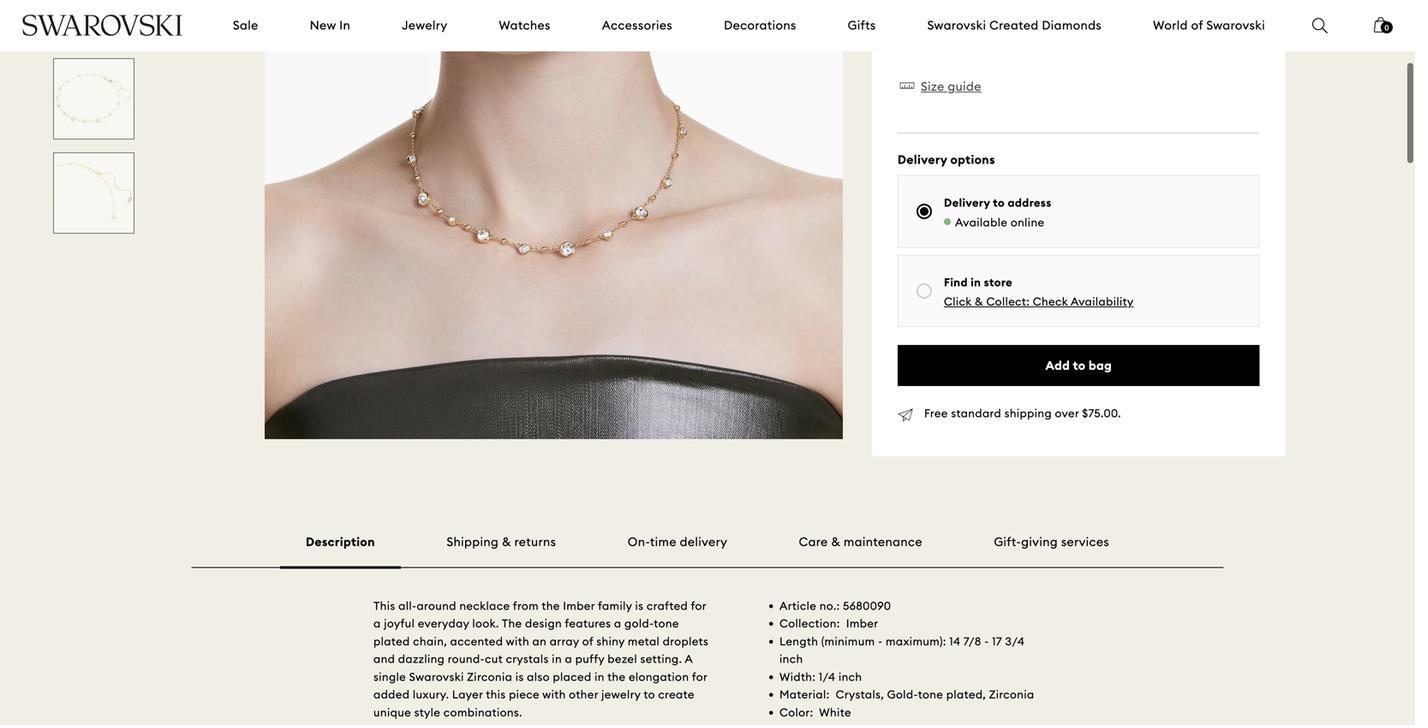 Task type: vqa. For each thing, say whether or not it's contained in the screenshot.
array
yes



Task type: describe. For each thing, give the bounding box(es) containing it.
cart-mobile image image
[[1375, 17, 1388, 33]]

shipping
[[447, 535, 499, 550]]

1 vertical spatial inch
[[839, 671, 863, 685]]

or
[[898, 22, 909, 36]]

dazzling
[[398, 653, 445, 667]]

also
[[527, 671, 550, 685]]

add to bag
[[1046, 358, 1113, 374]]

swarovski inside this all-around necklace from the imber family is crafted for a joyful everyday look. the design features a gold-tone plated chain, accented with an array of shiny metal droplets and dazzling round-cut crystals in a puffy bezel setting. a single swarovski zirconia is also placed in the elongation for added luxury. layer this piece with other jewelry to create unique style combinations.
[[409, 671, 464, 685]]

around
[[417, 599, 457, 613]]

3/4
[[1006, 635, 1025, 649]]

imber inside 'article no.: 5680090 collection:        imber length (minimum - maximum): 14 7/8 - 17 3/4 inch width: 1/4 inch material:        crystals, gold-tone plated, zirconia color:        white'
[[847, 617, 879, 631]]

plated, zirconia
[[947, 688, 1035, 703]]

style
[[414, 706, 441, 720]]

from
[[513, 599, 539, 613]]

guide
[[948, 79, 982, 94]]

this all-around necklace from the imber family is crafted for a joyful everyday look. the design features a gold-tone plated chain, accented with an array of shiny metal droplets and dazzling round-cut crystals in a puffy bezel setting. a single swarovski zirconia is also placed in the elongation for added luxury. layer this piece with other jewelry to create unique style combinations.
[[374, 599, 709, 720]]

& inside find in store click & collect: check availability
[[975, 295, 984, 309]]

bag
[[1089, 358, 1113, 374]]

swarovski created diamonds
[[928, 18, 1102, 33]]

0 horizontal spatial a
[[374, 617, 381, 631]]

to for delivery
[[993, 196, 1005, 210]]

address
[[1008, 196, 1052, 210]]

gift-giving services
[[994, 535, 1110, 550]]

decorations
[[724, 18, 797, 33]]

tab list containing description
[[192, 534, 1224, 569]]

1/4
[[819, 671, 836, 685]]

delivery options
[[898, 152, 996, 168]]

time
[[650, 535, 677, 550]]

everyday
[[418, 617, 470, 631]]

1 - from the left
[[879, 635, 883, 649]]

unique
[[374, 706, 411, 720]]

sale link
[[233, 17, 259, 34]]

maintenance
[[844, 535, 923, 550]]

add
[[1046, 358, 1071, 374]]

setting.
[[641, 653, 682, 667]]

other
[[569, 688, 599, 703]]

jewelry
[[602, 688, 641, 703]]

metal
[[628, 635, 660, 649]]

world of swarovski link
[[1154, 17, 1266, 34]]

collect:
[[987, 295, 1030, 309]]

to inside this all-around necklace from the imber family is crafted for a joyful everyday look. the design features a gold-tone plated chain, accented with an array of shiny metal droplets and dazzling round-cut crystals in a puffy bezel setting. a single swarovski zirconia is also placed in the elongation for added luxury. layer this piece with other jewelry to create unique style combinations.
[[644, 688, 656, 703]]

2 horizontal spatial swarovski
[[1207, 18, 1266, 33]]

click & collect: check availability button
[[944, 295, 1134, 309]]

on-
[[628, 535, 650, 550]]

tone inside this all-around necklace from the imber family is crafted for a joyful everyday look. the design features a gold-tone plated chain, accented with an array of shiny metal droplets and dazzling round-cut crystals in a puffy bezel setting. a single swarovski zirconia is also placed in the elongation for added luxury. layer this piece with other jewelry to create unique style combinations.
[[654, 617, 680, 631]]

length
[[780, 635, 819, 649]]

droplets
[[663, 635, 709, 649]]

& for care & maintenance
[[832, 535, 841, 550]]

available
[[956, 215, 1008, 230]]

gifts
[[848, 18, 876, 33]]

delivery
[[680, 535, 728, 550]]

1 horizontal spatial of
[[981, 22, 992, 36]]

round-
[[448, 653, 485, 667]]

on-time delivery link
[[628, 535, 728, 550]]

diamonds
[[1042, 18, 1102, 33]]

0
[[1385, 23, 1390, 32]]

the
[[502, 617, 522, 631]]

giving
[[1022, 535, 1059, 550]]

1 horizontal spatial a
[[565, 653, 573, 667]]

world
[[1154, 18, 1189, 33]]

1 vertical spatial the
[[608, 671, 626, 685]]

description
[[306, 535, 375, 550]]

gold-
[[625, 617, 654, 631]]

care & maintenance link
[[799, 535, 923, 550]]

piece
[[509, 688, 540, 703]]

$75.00.
[[1083, 407, 1122, 421]]

accented
[[450, 635, 503, 649]]

4
[[912, 22, 920, 36]]

new
[[310, 18, 336, 33]]

2 horizontal spatial of
[[1192, 18, 1204, 33]]

1 vertical spatial in
[[552, 653, 562, 667]]

2 vertical spatial with
[[543, 688, 566, 703]]

article
[[780, 599, 817, 613]]

0 link
[[1375, 15, 1394, 45]]

features
[[565, 617, 611, 631]]

new in link
[[310, 17, 351, 34]]

jewelry link
[[402, 17, 448, 34]]

watches link
[[499, 17, 551, 34]]

this
[[374, 599, 396, 613]]

placed
[[553, 671, 592, 685]]

all-
[[399, 599, 417, 613]]

single
[[374, 671, 406, 685]]

14
[[950, 635, 961, 649]]

gift-giving services link
[[994, 535, 1110, 550]]

description link
[[280, 535, 401, 569]]

of inside this all-around necklace from the imber family is crafted for a joyful everyday look. the design features a gold-tone plated chain, accented with an array of shiny metal droplets and dazzling round-cut crystals in a puffy bezel setting. a single swarovski zirconia is also placed in the elongation for added luxury. layer this piece with other jewelry to create unique style combinations.
[[583, 635, 594, 649]]

0 horizontal spatial the
[[542, 599, 560, 613]]

in inside find in store click & collect: check availability
[[971, 275, 982, 290]]

size guide
[[921, 79, 982, 94]]

accessories link
[[602, 17, 673, 34]]

gift-
[[994, 535, 1022, 550]]

(minimum
[[822, 635, 876, 649]]

new in
[[310, 18, 351, 33]]

store
[[985, 275, 1013, 290]]

family
[[598, 599, 632, 613]]



Task type: locate. For each thing, give the bounding box(es) containing it.
1 horizontal spatial &
[[832, 535, 841, 550]]

1 horizontal spatial is
[[635, 599, 644, 613]]

None radio
[[917, 204, 932, 220]]

array
[[550, 635, 580, 649]]

of right world
[[1192, 18, 1204, 33]]

0 horizontal spatial &
[[502, 535, 511, 550]]

0 vertical spatial in
[[971, 275, 982, 290]]

in
[[971, 275, 982, 290], [552, 653, 562, 667], [595, 671, 605, 685]]

in
[[340, 18, 351, 33]]

0 horizontal spatial is
[[516, 671, 524, 685]]

swarovski image
[[21, 14, 183, 36]]

0 horizontal spatial to
[[644, 688, 656, 703]]

0 horizontal spatial imber
[[563, 599, 595, 613]]

0 horizontal spatial -
[[879, 635, 883, 649]]

a up placed
[[565, 653, 573, 667]]

imber necklace, round cut, scattered design, white, gold-tone plated - swarovski, 5680090 image
[[53, 0, 135, 45], [154, 0, 236, 45], [265, 0, 843, 440], [53, 58, 135, 140], [53, 153, 135, 234]]

& right "click"
[[975, 295, 984, 309]]

click
[[944, 295, 972, 309]]

1 vertical spatial to
[[1073, 358, 1086, 374]]

care
[[799, 535, 828, 550]]

with down the
[[506, 635, 530, 649]]

shiny
[[597, 635, 625, 649]]

payments
[[923, 22, 978, 36]]

7/8
[[964, 635, 982, 649]]

swarovski right world
[[1207, 18, 1266, 33]]

services
[[1062, 535, 1110, 550]]

0 horizontal spatial tone
[[654, 617, 680, 631]]

2 vertical spatial in
[[595, 671, 605, 685]]

the
[[542, 599, 560, 613], [608, 671, 626, 685]]

decorations link
[[724, 17, 797, 34]]

shipping image
[[898, 409, 914, 423]]

1 horizontal spatial to
[[993, 196, 1005, 210]]

cut
[[485, 653, 503, 667]]

size guide button
[[898, 78, 982, 95]]

the up jewelry
[[608, 671, 626, 685]]

0 vertical spatial the
[[542, 599, 560, 613]]

0 vertical spatial tone
[[654, 617, 680, 631]]

necklace
[[460, 599, 510, 613]]

online
[[1011, 215, 1045, 230]]

for right crafted
[[691, 599, 707, 613]]

add to bag button
[[898, 346, 1260, 387]]

to
[[993, 196, 1005, 210], [1073, 358, 1086, 374], [644, 688, 656, 703]]

- left 17
[[985, 635, 990, 649]]

width:
[[780, 671, 816, 685]]

tab list
[[192, 534, 1224, 569]]

article no.: 5680090 collection:        imber length (minimum - maximum): 14 7/8 - 17 3/4 inch width: 1/4 inch material:        crystals, gold-tone plated, zirconia color:        white
[[780, 599, 1035, 720]]

delivery
[[898, 152, 948, 168], [944, 196, 991, 210]]

gifts link
[[848, 17, 876, 34]]

$49.75
[[995, 22, 1029, 36]]

search image image
[[1313, 18, 1328, 33]]

to up available online
[[993, 196, 1005, 210]]

0 vertical spatial with
[[1032, 22, 1056, 36]]

1 vertical spatial delivery
[[944, 196, 991, 210]]

swarovski created diamonds link
[[928, 17, 1102, 34]]

with down also
[[543, 688, 566, 703]]

or 4 payments of $49.75 with
[[898, 22, 1059, 36]]

with
[[1032, 22, 1056, 36], [506, 635, 530, 649], [543, 688, 566, 703]]

look.
[[473, 617, 499, 631]]

1 vertical spatial imber
[[847, 617, 879, 631]]

elongation
[[629, 671, 689, 685]]

to left bag
[[1073, 358, 1086, 374]]

watches
[[499, 18, 551, 33]]

an
[[533, 635, 547, 649]]

1 vertical spatial with
[[506, 635, 530, 649]]

zirconia
[[467, 671, 513, 685]]

in right find
[[971, 275, 982, 290]]

2 horizontal spatial to
[[1073, 358, 1086, 374]]

tone
[[654, 617, 680, 631], [919, 688, 944, 703]]

to inside add to bag button
[[1073, 358, 1086, 374]]

standard
[[952, 407, 1002, 421]]

a
[[685, 653, 693, 667]]

created
[[990, 18, 1039, 33]]

2 horizontal spatial &
[[975, 295, 984, 309]]

1 horizontal spatial in
[[595, 671, 605, 685]]

delivery to address
[[944, 196, 1052, 210]]

2 horizontal spatial a
[[614, 617, 622, 631]]

1 vertical spatial for
[[692, 671, 708, 685]]

2 horizontal spatial in
[[971, 275, 982, 290]]

for down a
[[692, 671, 708, 685]]

world of swarovski
[[1154, 18, 1266, 33]]

tone down crafted
[[654, 617, 680, 631]]

tone down maximum):
[[919, 688, 944, 703]]

shipping & returns
[[447, 535, 557, 550]]

imber
[[563, 599, 595, 613], [847, 617, 879, 631]]

the up design
[[542, 599, 560, 613]]

and
[[374, 653, 395, 667]]

a down this
[[374, 617, 381, 631]]

0 horizontal spatial in
[[552, 653, 562, 667]]

returns
[[515, 535, 557, 550]]

available image
[[944, 218, 951, 225]]

inch
[[780, 653, 804, 667], [839, 671, 863, 685]]

check
[[1033, 295, 1069, 309]]

1 horizontal spatial tone
[[919, 688, 944, 703]]

2 vertical spatial to
[[644, 688, 656, 703]]

with right $49.75 on the top of page
[[1032, 22, 1056, 36]]

a
[[374, 617, 381, 631], [614, 617, 622, 631], [565, 653, 573, 667]]

0 horizontal spatial with
[[506, 635, 530, 649]]

to down the elongation
[[644, 688, 656, 703]]

joyful
[[384, 617, 415, 631]]

None radio
[[917, 284, 932, 299]]

availability
[[1071, 295, 1134, 309]]

1 vertical spatial tone
[[919, 688, 944, 703]]

crystals
[[506, 653, 549, 667]]

combinations.
[[444, 706, 523, 720]]

1 horizontal spatial with
[[543, 688, 566, 703]]

delivery left options
[[898, 152, 948, 168]]

1 horizontal spatial -
[[985, 635, 990, 649]]

plated
[[374, 635, 410, 649]]

0 horizontal spatial of
[[583, 635, 594, 649]]

0 vertical spatial imber
[[563, 599, 595, 613]]

chain,
[[413, 635, 447, 649]]

swarovski right 4
[[928, 18, 987, 33]]

& for shipping & returns
[[502, 535, 511, 550]]

1 horizontal spatial swarovski
[[928, 18, 987, 33]]

design
[[525, 617, 562, 631]]

1 horizontal spatial imber
[[847, 617, 879, 631]]

puffy
[[576, 653, 605, 667]]

a down family
[[614, 617, 622, 631]]

delivery for delivery to address
[[944, 196, 991, 210]]

0 vertical spatial is
[[635, 599, 644, 613]]

this
[[486, 688, 506, 703]]

to for add
[[1073, 358, 1086, 374]]

swarovski
[[928, 18, 987, 33], [1207, 18, 1266, 33], [409, 671, 464, 685]]

delivery for delivery options
[[898, 152, 948, 168]]

over
[[1056, 407, 1080, 421]]

options
[[951, 152, 996, 168]]

is up the piece
[[516, 671, 524, 685]]

create
[[659, 688, 695, 703]]

in down array
[[552, 653, 562, 667]]

17
[[993, 635, 1003, 649]]

imber inside this all-around necklace from the imber family is crafted for a joyful everyday look. the design features a gold-tone plated chain, accented with an array of shiny metal droplets and dazzling round-cut crystals in a puffy bezel setting. a single swarovski zirconia is also placed in the elongation for added luxury. layer this piece with other jewelry to create unique style combinations.
[[563, 599, 595, 613]]

on-time delivery
[[628, 535, 728, 550]]

of left $49.75 on the top of page
[[981, 22, 992, 36]]

in down puffy
[[595, 671, 605, 685]]

swarovski up 'luxury.'
[[409, 671, 464, 685]]

available online
[[956, 215, 1045, 230]]

tone inside 'article no.: 5680090 collection:        imber length (minimum - maximum): 14 7/8 - 17 3/4 inch width: 1/4 inch material:        crystals, gold-tone plated, zirconia color:        white'
[[919, 688, 944, 703]]

crystals, gold-
[[836, 688, 919, 703]]

0 vertical spatial inch
[[780, 653, 804, 667]]

white
[[820, 706, 852, 720]]

maximum):
[[886, 635, 947, 649]]

description tab panel
[[192, 568, 1224, 726]]

&
[[975, 295, 984, 309], [502, 535, 511, 550], [832, 535, 841, 550]]

free standard shipping over $75.00.
[[925, 407, 1122, 421]]

0 horizontal spatial swarovski
[[409, 671, 464, 685]]

0 vertical spatial for
[[691, 599, 707, 613]]

inch right 1/4
[[839, 671, 863, 685]]

shipping & returns link
[[447, 535, 557, 550]]

& right care
[[832, 535, 841, 550]]

& left returns
[[502, 535, 511, 550]]

is up gold-
[[635, 599, 644, 613]]

2 - from the left
[[985, 635, 990, 649]]

0 vertical spatial delivery
[[898, 152, 948, 168]]

imber down no.: 5680090
[[847, 617, 879, 631]]

of down features
[[583, 635, 594, 649]]

bezel
[[608, 653, 638, 667]]

1 horizontal spatial the
[[608, 671, 626, 685]]

- right (minimum in the bottom right of the page
[[879, 635, 883, 649]]

delivery up available
[[944, 196, 991, 210]]

0 horizontal spatial inch
[[780, 653, 804, 667]]

free
[[925, 407, 949, 421]]

inch up "width:"
[[780, 653, 804, 667]]

imber up features
[[563, 599, 595, 613]]

2 horizontal spatial with
[[1032, 22, 1056, 36]]

0 vertical spatial to
[[993, 196, 1005, 210]]

crafted
[[647, 599, 688, 613]]

1 horizontal spatial inch
[[839, 671, 863, 685]]

care & maintenance
[[799, 535, 923, 550]]

find
[[944, 275, 968, 290]]

1 vertical spatial is
[[516, 671, 524, 685]]



